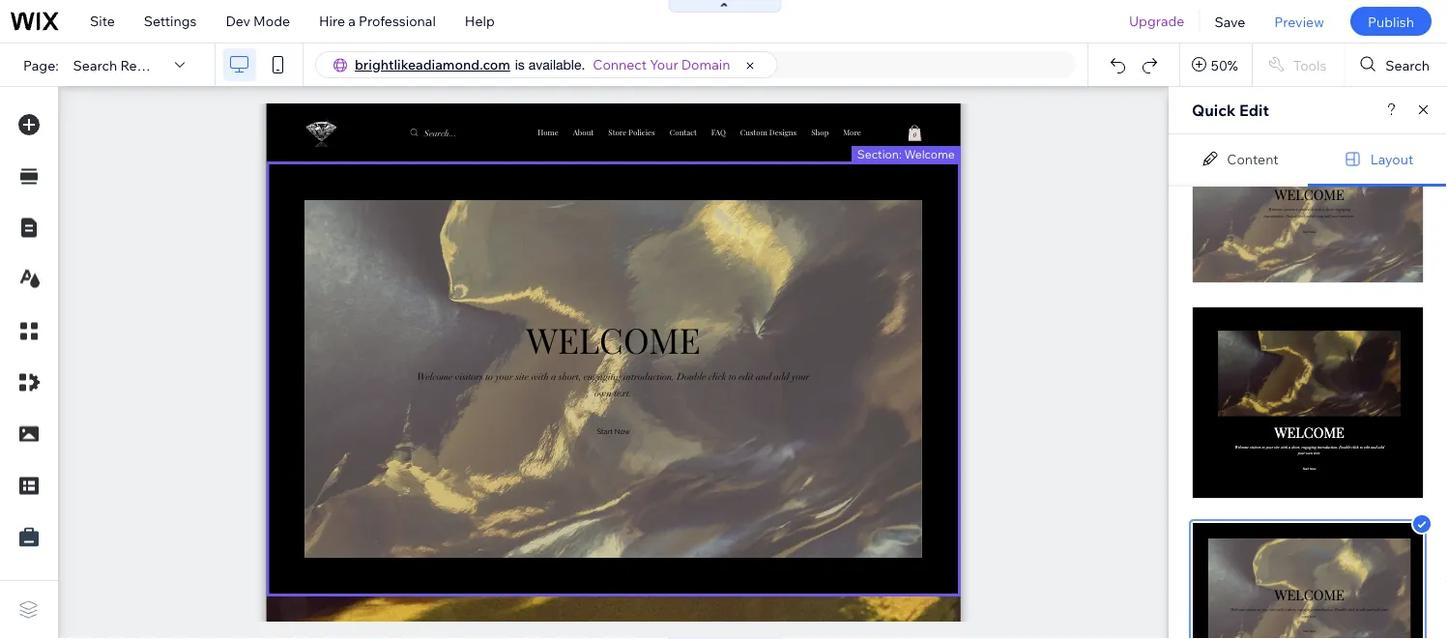 Task type: describe. For each thing, give the bounding box(es) containing it.
search results
[[73, 56, 167, 73]]

publish
[[1368, 13, 1415, 30]]

layout
[[1371, 150, 1414, 167]]

preview button
[[1260, 0, 1339, 43]]

results
[[120, 56, 167, 73]]

save button
[[1200, 0, 1260, 43]]

quick edit
[[1192, 101, 1269, 120]]

save
[[1215, 13, 1246, 30]]

domain
[[682, 56, 731, 73]]

professional
[[359, 13, 436, 29]]

search button
[[1345, 44, 1448, 86]]

search for search results
[[73, 56, 117, 73]]

site
[[90, 13, 115, 29]]

dev mode
[[226, 13, 290, 29]]

edit
[[1240, 101, 1269, 120]]

preview
[[1275, 13, 1325, 30]]

help
[[465, 13, 495, 29]]

section: welcome
[[858, 146, 955, 161]]

content
[[1227, 150, 1279, 167]]

search for search
[[1386, 56, 1430, 73]]

your
[[650, 56, 679, 73]]

hire
[[319, 13, 345, 29]]

upgrade
[[1129, 13, 1185, 29]]

publish button
[[1351, 7, 1432, 36]]

50% button
[[1181, 44, 1252, 86]]



Task type: locate. For each thing, give the bounding box(es) containing it.
search down 'site'
[[73, 56, 117, 73]]

search down publish button
[[1386, 56, 1430, 73]]

1 search from the left
[[73, 56, 117, 73]]

2 search from the left
[[1386, 56, 1430, 73]]

search
[[73, 56, 117, 73], [1386, 56, 1430, 73]]

is available. connect your domain
[[515, 56, 731, 73]]

0 horizontal spatial search
[[73, 56, 117, 73]]

a
[[348, 13, 356, 29]]

welcome
[[905, 146, 955, 161]]

hire a professional
[[319, 13, 436, 29]]

tools
[[1294, 56, 1327, 73]]

tools button
[[1253, 44, 1344, 86]]

available.
[[529, 57, 585, 73]]

settings
[[144, 13, 197, 29]]

connect
[[593, 56, 647, 73]]

1 horizontal spatial search
[[1386, 56, 1430, 73]]

50%
[[1211, 56, 1239, 73]]

mode
[[253, 13, 290, 29]]

section:
[[858, 146, 902, 161]]

dev
[[226, 13, 250, 29]]

brightlikeadiamond.com
[[355, 56, 510, 73]]

is
[[515, 57, 525, 73]]

quick
[[1192, 101, 1236, 120]]

search inside button
[[1386, 56, 1430, 73]]



Task type: vqa. For each thing, say whether or not it's contained in the screenshot.
Site
yes



